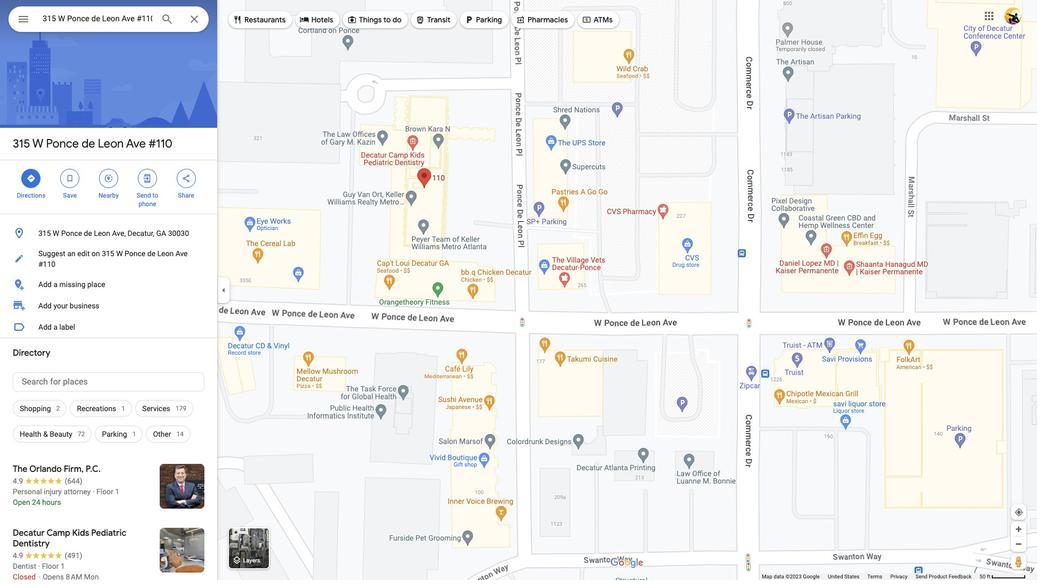 Task type: locate. For each thing, give the bounding box(es) containing it.
1 inside personal injury attorney · floor 1 open 24 hours
[[115, 487, 119, 496]]

1 vertical spatial de
[[84, 229, 92, 238]]

315 up suggest
[[38, 229, 51, 238]]

terms
[[868, 574, 883, 580]]

315
[[13, 136, 30, 151], [38, 229, 51, 238], [102, 249, 114, 258]]

0 horizontal spatial to
[[153, 192, 158, 199]]

315 w ponce de leon ave #110 main content
[[0, 0, 217, 580]]

2 vertical spatial w
[[116, 249, 123, 258]]

footer containing map data ©2023 google
[[762, 573, 980, 580]]

0 vertical spatial add
[[38, 280, 52, 289]]

firm,
[[64, 464, 84, 475]]

add left missing
[[38, 280, 52, 289]]

ave
[[126, 136, 146, 151], [176, 249, 188, 258]]

2 add from the top
[[38, 301, 52, 310]]

0 vertical spatial w
[[32, 136, 43, 151]]

parking down recreations 1
[[102, 430, 127, 438]]

None text field
[[13, 372, 205, 391]]

0 vertical spatial ave
[[126, 136, 146, 151]]

de up edit
[[84, 229, 92, 238]]

4.9 for decatur camp kids pediatric dentistry
[[13, 551, 23, 560]]

w for 315 w ponce de leon ave #110
[[32, 136, 43, 151]]

de for ave,
[[84, 229, 92, 238]]

parking inside  parking
[[476, 15, 502, 25]]

de inside suggest an edit on 315 w ponce de leon ave #110
[[147, 249, 156, 258]]

1 inside parking 1
[[132, 430, 136, 438]]

share
[[178, 192, 194, 199]]

#110
[[149, 136, 173, 151], [38, 260, 56, 268]]

1 vertical spatial parking
[[102, 430, 127, 438]]

privacy
[[891, 574, 908, 580]]

24
[[32, 498, 40, 507]]

315 w ponce de leon ave #110
[[13, 136, 173, 151]]

1 horizontal spatial send
[[916, 574, 928, 580]]

0 horizontal spatial floor
[[42, 562, 59, 570]]

parking inside 315 w ponce de leon ave #110 main content
[[102, 430, 127, 438]]

health & beauty 72
[[20, 430, 85, 438]]

1 vertical spatial ave
[[176, 249, 188, 258]]

send inside send to phone
[[137, 192, 151, 199]]

w inside 315 w ponce de leon ave, decatur, ga 30030 button
[[53, 229, 59, 238]]

kids
[[72, 528, 89, 539]]

2 a from the top
[[53, 323, 58, 331]]

de down decatur,
[[147, 249, 156, 258]]

hotels
[[311, 15, 334, 25]]

0 vertical spatial #110
[[149, 136, 173, 151]]

0 horizontal spatial ave
[[126, 136, 146, 151]]

ponce inside suggest an edit on 315 w ponce de leon ave #110
[[125, 249, 146, 258]]

0 horizontal spatial #110
[[38, 260, 56, 268]]

1
[[122, 405, 125, 412], [132, 430, 136, 438], [115, 487, 119, 496], [61, 562, 65, 570]]

1 up parking 1
[[122, 405, 125, 412]]

add left your
[[38, 301, 52, 310]]

directions
[[17, 192, 45, 199]]

a left missing
[[53, 280, 58, 289]]

1 vertical spatial w
[[53, 229, 59, 238]]

4.9 for the orlando firm, p.c.
[[13, 477, 23, 485]]

4.9 stars 491 reviews image
[[13, 550, 82, 561]]

your
[[53, 301, 68, 310]]

de
[[82, 136, 95, 151], [84, 229, 92, 238], [147, 249, 156, 258]]

ave up 
[[126, 136, 146, 151]]

 pharmacies
[[516, 14, 568, 26]]

to left 'do'
[[384, 15, 391, 25]]

0 vertical spatial send
[[137, 192, 151, 199]]

0 vertical spatial floor
[[96, 487, 113, 496]]

1 4.9 from the top
[[13, 477, 23, 485]]

1 inside recreations 1
[[122, 405, 125, 412]]

none field inside 315 w ponce de leon ave #110, decatur, ga 30030 field
[[43, 12, 152, 25]]

2 vertical spatial ponce
[[125, 249, 146, 258]]

#110 down suggest
[[38, 260, 56, 268]]

· right attorney
[[93, 487, 95, 496]]

footer
[[762, 573, 980, 580]]

3 add from the top
[[38, 323, 52, 331]]

0 vertical spatial to
[[384, 15, 391, 25]]


[[143, 173, 152, 184]]

 things to do
[[347, 14, 402, 26]]

2 vertical spatial de
[[147, 249, 156, 258]]

0 vertical spatial 315
[[13, 136, 30, 151]]

leon left 'ave,' in the left of the page
[[94, 229, 110, 238]]

recreations
[[77, 404, 116, 413]]

1 right attorney
[[115, 487, 119, 496]]

2 vertical spatial 315
[[102, 249, 114, 258]]

leon for ave
[[98, 136, 124, 151]]

parking right ""
[[476, 15, 502, 25]]

2 4.9 from the top
[[13, 551, 23, 560]]

1 horizontal spatial w
[[53, 229, 59, 238]]


[[300, 14, 309, 26]]

camp
[[47, 528, 70, 539]]

1 horizontal spatial ·
[[93, 487, 95, 496]]

 transit
[[416, 14, 451, 26]]

decatur
[[13, 528, 45, 539]]

1 left other
[[132, 430, 136, 438]]

pharmacies
[[528, 15, 568, 25]]

14
[[177, 430, 184, 438]]

footer inside google maps element
[[762, 573, 980, 580]]

1 vertical spatial #110
[[38, 260, 56, 268]]

dentist
[[13, 562, 36, 570]]

w
[[32, 136, 43, 151], [53, 229, 59, 238], [116, 249, 123, 258]]

send inside button
[[916, 574, 928, 580]]

 hotels
[[300, 14, 334, 26]]

add left label
[[38, 323, 52, 331]]

· inside personal injury attorney · floor 1 open 24 hours
[[93, 487, 95, 496]]

to up phone
[[153, 192, 158, 199]]


[[181, 173, 191, 184]]

terms button
[[868, 573, 883, 580]]

· down 4.9 stars 491 reviews image
[[38, 562, 40, 570]]

0 vertical spatial leon
[[98, 136, 124, 151]]

4.9 down the at the left bottom
[[13, 477, 23, 485]]

leon for ave,
[[94, 229, 110, 238]]

1 vertical spatial a
[[53, 323, 58, 331]]

0 vertical spatial a
[[53, 280, 58, 289]]

leon up the 
[[98, 136, 124, 151]]

0 vertical spatial parking
[[476, 15, 502, 25]]

w inside suggest an edit on 315 w ponce de leon ave #110
[[116, 249, 123, 258]]

0 horizontal spatial 315
[[13, 136, 30, 151]]

floor down 4.9 stars 491 reviews image
[[42, 562, 59, 570]]

4.9 stars 644 reviews image
[[13, 476, 82, 486]]

ponce down decatur,
[[125, 249, 146, 258]]

add your business link
[[0, 295, 217, 316]]

2 vertical spatial leon
[[157, 249, 174, 258]]

315 for 315 w ponce de leon ave, decatur, ga 30030
[[38, 229, 51, 238]]

#110 inside suggest an edit on 315 w ponce de leon ave #110
[[38, 260, 56, 268]]

 atms
[[582, 14, 613, 26]]

None field
[[43, 12, 152, 25]]

w up suggest
[[53, 229, 59, 238]]

1 horizontal spatial #110
[[149, 136, 173, 151]]

1 vertical spatial ponce
[[61, 229, 82, 238]]

ponce up an
[[61, 229, 82, 238]]

1 horizontal spatial ave
[[176, 249, 188, 258]]

50 ft button
[[980, 574, 1026, 580]]


[[516, 14, 526, 26]]

1 vertical spatial add
[[38, 301, 52, 310]]

w down 'ave,' in the left of the page
[[116, 249, 123, 258]]

states
[[845, 574, 860, 580]]

ave down 30030
[[176, 249, 188, 258]]

0 horizontal spatial parking
[[102, 430, 127, 438]]

1 down (491)
[[61, 562, 65, 570]]

315 up 
[[13, 136, 30, 151]]

p.c.
[[86, 464, 101, 475]]

parking 1
[[102, 430, 136, 438]]

orlando
[[29, 464, 62, 475]]

leon
[[98, 136, 124, 151], [94, 229, 110, 238], [157, 249, 174, 258]]

w up 
[[32, 136, 43, 151]]

send left product
[[916, 574, 928, 580]]

1 horizontal spatial to
[[384, 15, 391, 25]]

save
[[63, 192, 77, 199]]

 search field
[[9, 6, 209, 34]]

1 add from the top
[[38, 280, 52, 289]]


[[465, 14, 474, 26]]

1 vertical spatial send
[[916, 574, 928, 580]]

send to phone
[[137, 192, 158, 208]]

decatur,
[[128, 229, 155, 238]]

0 vertical spatial ·
[[93, 487, 95, 496]]

1 a from the top
[[53, 280, 58, 289]]

personal
[[13, 487, 42, 496]]

de up actions for 315 w ponce de leon ave #110 region
[[82, 136, 95, 151]]

other 14
[[153, 430, 184, 438]]

layers
[[243, 557, 260, 564]]

315 right on
[[102, 249, 114, 258]]

map data ©2023 google
[[762, 574, 820, 580]]

72
[[78, 430, 85, 438]]

0 horizontal spatial ·
[[38, 562, 40, 570]]

map
[[762, 574, 773, 580]]

show your location image
[[1015, 508, 1024, 517]]

1 horizontal spatial 315
[[38, 229, 51, 238]]

2 horizontal spatial w
[[116, 249, 123, 258]]

leon inside suggest an edit on 315 w ponce de leon ave #110
[[157, 249, 174, 258]]

 button
[[9, 6, 38, 34]]

1 vertical spatial 315
[[38, 229, 51, 238]]

to
[[384, 15, 391, 25], [153, 192, 158, 199]]

1 horizontal spatial floor
[[96, 487, 113, 496]]

#110 up 
[[149, 136, 173, 151]]

suggest
[[38, 249, 65, 258]]

4.9
[[13, 477, 23, 485], [13, 551, 23, 560]]

0 horizontal spatial w
[[32, 136, 43, 151]]

1 horizontal spatial parking
[[476, 15, 502, 25]]

0 vertical spatial de
[[82, 136, 95, 151]]

4.9 up dentist
[[13, 551, 23, 560]]

a left label
[[53, 323, 58, 331]]

1 vertical spatial leon
[[94, 229, 110, 238]]

2 horizontal spatial 315
[[102, 249, 114, 258]]

1 vertical spatial 4.9
[[13, 551, 23, 560]]

send
[[137, 192, 151, 199], [916, 574, 928, 580]]

feedback
[[949, 574, 972, 580]]

50 ft
[[980, 574, 991, 580]]

0 horizontal spatial send
[[137, 192, 151, 199]]

&
[[43, 430, 48, 438]]

parking
[[476, 15, 502, 25], [102, 430, 127, 438]]

2 vertical spatial add
[[38, 323, 52, 331]]

floor down p.c.
[[96, 487, 113, 496]]

0 vertical spatial 4.9
[[13, 477, 23, 485]]

show street view coverage image
[[1011, 553, 1027, 569]]

0 vertical spatial ponce
[[46, 136, 79, 151]]

1 vertical spatial to
[[153, 192, 158, 199]]

leon down ga
[[157, 249, 174, 258]]

decatur camp kids pediatric dentistry
[[13, 528, 126, 549]]

2
[[56, 405, 60, 412]]

data
[[774, 574, 785, 580]]

send up phone
[[137, 192, 151, 199]]

add for add a missing place
[[38, 280, 52, 289]]

the orlando firm, p.c.
[[13, 464, 101, 475]]

ponce up 
[[46, 136, 79, 151]]



Task type: vqa. For each thing, say whether or not it's contained in the screenshot.


Task type: describe. For each thing, give the bounding box(es) containing it.
injury
[[44, 487, 62, 496]]

 parking
[[465, 14, 502, 26]]

business
[[70, 301, 99, 310]]

shopping 2
[[20, 404, 60, 413]]

phone
[[139, 200, 156, 208]]

google account: ben nelson  
(ben.nelson1980@gmail.com) image
[[1005, 7, 1022, 24]]

health
[[20, 430, 41, 438]]

a for label
[[53, 323, 58, 331]]

(491)
[[65, 551, 82, 560]]

add a missing place
[[38, 280, 105, 289]]

services 179
[[142, 404, 186, 413]]

recreations 1
[[77, 404, 125, 413]]

nearby
[[99, 192, 119, 199]]

315 for 315 w ponce de leon ave #110
[[13, 136, 30, 151]]

attorney
[[64, 487, 91, 496]]

edit
[[77, 249, 90, 258]]

w for 315 w ponce de leon ave, decatur, ga 30030
[[53, 229, 59, 238]]


[[416, 14, 425, 26]]

315 W Ponce de Leon Ave #110, Decatur, GA 30030 field
[[9, 6, 209, 32]]

ave inside suggest an edit on 315 w ponce de leon ave #110
[[176, 249, 188, 258]]


[[104, 173, 113, 184]]

place
[[87, 280, 105, 289]]

©2023
[[786, 574, 802, 580]]

add for add your business
[[38, 301, 52, 310]]

50
[[980, 574, 986, 580]]

product
[[929, 574, 948, 580]]

dentist · floor 1
[[13, 562, 65, 570]]

personal injury attorney · floor 1 open 24 hours
[[13, 487, 119, 507]]

collapse side panel image
[[218, 284, 230, 296]]

united states button
[[828, 573, 860, 580]]

shopping
[[20, 404, 51, 413]]

an
[[67, 249, 76, 258]]

suggest an edit on 315 w ponce de leon ave #110 button
[[0, 244, 217, 274]]

google
[[803, 574, 820, 580]]

ga
[[156, 229, 166, 238]]

1 vertical spatial ·
[[38, 562, 40, 570]]

transit
[[427, 15, 451, 25]]

none text field inside 315 w ponce de leon ave #110 main content
[[13, 372, 205, 391]]

send product feedback button
[[916, 573, 972, 580]]

privacy button
[[891, 573, 908, 580]]

on
[[92, 249, 100, 258]]

to inside send to phone
[[153, 192, 158, 199]]

do
[[393, 15, 402, 25]]

things
[[359, 15, 382, 25]]

30030
[[168, 229, 189, 238]]

send for send product feedback
[[916, 574, 928, 580]]

315 inside suggest an edit on 315 w ponce de leon ave #110
[[102, 249, 114, 258]]

dentistry
[[13, 539, 50, 549]]


[[26, 173, 36, 184]]


[[17, 12, 30, 27]]

de for ave
[[82, 136, 95, 151]]

floor inside personal injury attorney · floor 1 open 24 hours
[[96, 487, 113, 496]]

hours
[[42, 498, 61, 507]]

ponce for 315 w ponce de leon ave #110
[[46, 136, 79, 151]]

ft
[[987, 574, 991, 580]]

services
[[142, 404, 170, 413]]

united states
[[828, 574, 860, 580]]

atms
[[594, 15, 613, 25]]

ave,
[[112, 229, 126, 238]]

add for add a label
[[38, 323, 52, 331]]

zoom out image
[[1015, 540, 1023, 548]]

actions for 315 w ponce de leon ave #110 region
[[0, 160, 217, 214]]

ponce for 315 w ponce de leon ave, decatur, ga 30030
[[61, 229, 82, 238]]

other
[[153, 430, 171, 438]]

label
[[59, 323, 75, 331]]

send product feedback
[[916, 574, 972, 580]]

add a label button
[[0, 316, 217, 338]]

united
[[828, 574, 843, 580]]

 restaurants
[[233, 14, 286, 26]]

suggest an edit on 315 w ponce de leon ave #110
[[38, 249, 188, 268]]


[[347, 14, 357, 26]]

beauty
[[50, 430, 72, 438]]

add a label
[[38, 323, 75, 331]]

1 vertical spatial floor
[[42, 562, 59, 570]]

315 w ponce de leon ave, decatur, ga 30030
[[38, 229, 189, 238]]


[[582, 14, 592, 26]]

directory
[[13, 348, 50, 358]]

missing
[[59, 280, 86, 289]]

a for missing
[[53, 280, 58, 289]]

pediatric
[[91, 528, 126, 539]]

the
[[13, 464, 27, 475]]

315 w ponce de leon ave, decatur, ga 30030 button
[[0, 223, 217, 244]]

restaurants
[[244, 15, 286, 25]]

zoom in image
[[1015, 525, 1023, 533]]

to inside  things to do
[[384, 15, 391, 25]]

google maps element
[[0, 0, 1038, 580]]

send for send to phone
[[137, 192, 151, 199]]


[[233, 14, 242, 26]]

add a missing place button
[[0, 274, 217, 295]]



